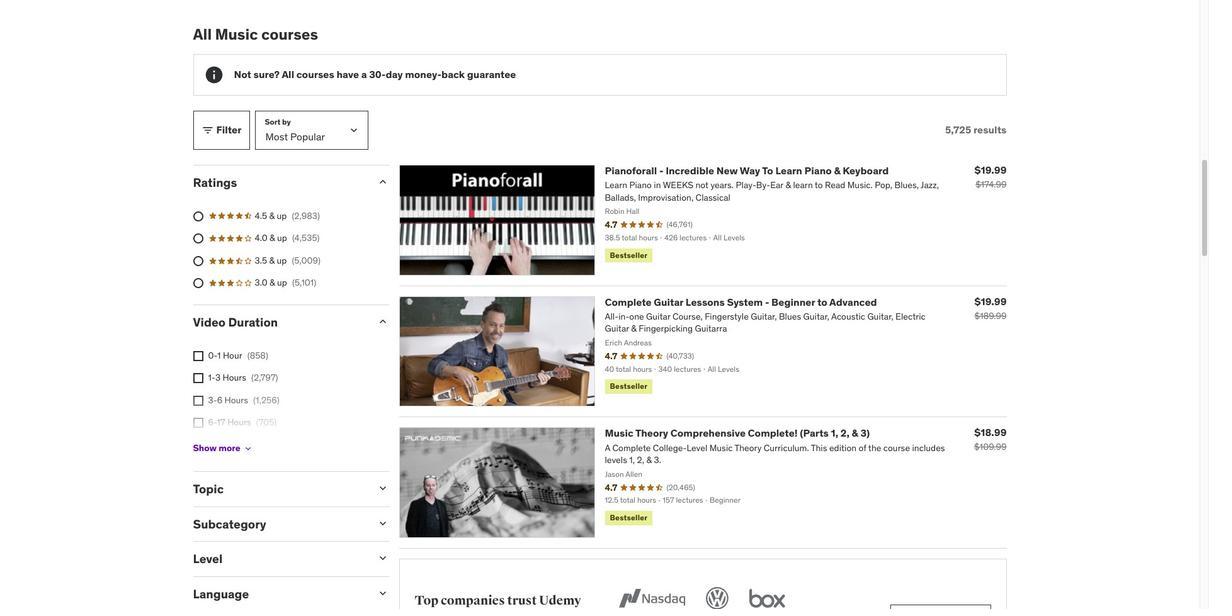 Task type: describe. For each thing, give the bounding box(es) containing it.
$19.99 $189.99
[[975, 295, 1007, 322]]

4.0 & up (4,535)
[[255, 233, 320, 244]]

incredible
[[666, 164, 714, 177]]

4.0
[[255, 233, 268, 244]]

music theory comprehensive complete! (parts 1, 2, & 3)
[[605, 427, 870, 440]]

0 horizontal spatial all
[[193, 25, 212, 44]]

3)
[[861, 427, 870, 440]]

hours for 6-17 hours
[[228, 417, 251, 429]]

0 horizontal spatial -
[[660, 164, 664, 177]]

filter button
[[193, 111, 250, 150]]

video duration button
[[193, 315, 366, 330]]

& for 3.5 & up (5,009)
[[269, 255, 275, 266]]

pianoforall - incredible new way to learn piano & keyboard
[[605, 164, 889, 177]]

theory
[[636, 427, 669, 440]]

hours for 1-3 hours
[[223, 372, 246, 384]]

to
[[818, 296, 828, 308]]

subcategory button
[[193, 517, 366, 532]]

language
[[193, 587, 249, 602]]

filter
[[216, 124, 242, 136]]

xsmall image inside the show more button
[[243, 444, 253, 454]]

(2,983)
[[292, 210, 320, 221]]

show more
[[193, 443, 240, 454]]

6-
[[208, 417, 217, 429]]

(858)
[[247, 350, 268, 361]]

money-
[[405, 68, 442, 81]]

3
[[215, 372, 221, 384]]

1,
[[831, 427, 839, 440]]

ratings button
[[193, 175, 366, 190]]

small image inside filter button
[[201, 124, 214, 137]]

up for 4.5 & up
[[277, 210, 287, 221]]

3.5 & up (5,009)
[[255, 255, 321, 266]]

& for 4.0 & up (4,535)
[[270, 233, 275, 244]]

a
[[361, 68, 367, 81]]

$18.99
[[975, 427, 1007, 439]]

1-3 hours (2,797)
[[208, 372, 278, 384]]

1 vertical spatial -
[[765, 296, 769, 308]]

show more button
[[193, 436, 253, 462]]

& right 2,
[[852, 427, 859, 440]]

(705)
[[256, 417, 277, 429]]

small image for topic
[[376, 482, 389, 495]]

1 horizontal spatial all
[[282, 68, 294, 81]]

up for 3.0 & up
[[277, 277, 287, 289]]

3.0
[[255, 277, 268, 289]]

trust
[[507, 593, 537, 609]]

complete guitar lessons system - beginner to advanced link
[[605, 296, 877, 308]]

complete
[[605, 296, 652, 308]]

not sure? all courses have a 30-day money-back guarantee
[[234, 68, 516, 81]]

0 vertical spatial music
[[215, 25, 258, 44]]

not
[[234, 68, 251, 81]]

have
[[337, 68, 359, 81]]

$19.99 for complete guitar lessons system - beginner to advanced
[[975, 295, 1007, 308]]

xsmall image for 1-
[[193, 374, 203, 384]]

$109.99
[[975, 442, 1007, 453]]

system
[[727, 296, 763, 308]]

comprehensive
[[671, 427, 746, 440]]

results
[[974, 124, 1007, 136]]

top companies trust udemy
[[415, 593, 581, 609]]

ratings
[[193, 175, 237, 190]]

piano
[[805, 164, 832, 177]]

guarantee
[[467, 68, 516, 81]]

more
[[219, 443, 240, 454]]

to
[[762, 164, 773, 177]]

duration
[[228, 315, 278, 330]]

small image for subcategory
[[376, 517, 389, 530]]

day
[[386, 68, 403, 81]]

0-1 hour (858)
[[208, 350, 268, 361]]

hours right 17+
[[224, 440, 248, 451]]

advanced
[[830, 296, 877, 308]]

volkswagen image
[[704, 585, 732, 610]]

$19.99 $174.99
[[975, 164, 1007, 190]]

learn
[[776, 164, 802, 177]]

1 vertical spatial courses
[[297, 68, 334, 81]]

complete!
[[748, 427, 798, 440]]



Task type: locate. For each thing, give the bounding box(es) containing it.
small image for ratings
[[376, 176, 389, 188]]

& right 4.5
[[269, 210, 275, 221]]

2,
[[841, 427, 850, 440]]

video
[[193, 315, 226, 330]]

& for 3.0 & up (5,101)
[[270, 277, 275, 289]]

music left theory
[[605, 427, 634, 440]]

3-
[[208, 395, 217, 406]]

1 horizontal spatial -
[[765, 296, 769, 308]]

$189.99
[[975, 310, 1007, 322]]

top
[[415, 593, 439, 609]]

$19.99 up '$189.99'
[[975, 295, 1007, 308]]

small image for video duration
[[376, 316, 389, 328]]

1 small image from the top
[[376, 482, 389, 495]]

& right 4.0
[[270, 233, 275, 244]]

1 vertical spatial xsmall image
[[193, 419, 203, 429]]

new
[[717, 164, 738, 177]]

(parts
[[800, 427, 829, 440]]

0 vertical spatial -
[[660, 164, 664, 177]]

30-
[[369, 68, 386, 81]]

1 xsmall image from the top
[[193, 351, 203, 361]]

all
[[193, 25, 212, 44], [282, 68, 294, 81]]

(1,256)
[[253, 395, 279, 406]]

0 vertical spatial $19.99
[[975, 164, 1007, 176]]

back
[[442, 68, 465, 81]]

music up the not
[[215, 25, 258, 44]]

17+
[[208, 440, 222, 451]]

-
[[660, 164, 664, 177], [765, 296, 769, 308]]

small image for level
[[376, 553, 389, 565]]

0 vertical spatial courses
[[261, 25, 318, 44]]

2 vertical spatial xsmall image
[[243, 444, 253, 454]]

hours right 17
[[228, 417, 251, 429]]

box image
[[747, 585, 789, 610]]

small image
[[376, 482, 389, 495], [376, 517, 389, 530], [376, 588, 389, 600]]

xsmall image for 3-
[[193, 396, 203, 406]]

17
[[217, 417, 225, 429]]

3 small image from the top
[[376, 588, 389, 600]]

up for 4.0 & up
[[277, 233, 287, 244]]

1 vertical spatial xsmall image
[[193, 396, 203, 406]]

topic
[[193, 482, 224, 497]]

1 horizontal spatial music
[[605, 427, 634, 440]]

xsmall image left "6-"
[[193, 419, 203, 429]]

$19.99
[[975, 164, 1007, 176], [975, 295, 1007, 308]]

(4,535)
[[292, 233, 320, 244]]

small image for language
[[376, 588, 389, 600]]

2 small image from the top
[[376, 517, 389, 530]]

$174.99
[[976, 179, 1007, 190]]

up for 3.5 & up
[[277, 255, 287, 266]]

2 $19.99 from the top
[[975, 295, 1007, 308]]

3-6 hours (1,256)
[[208, 395, 279, 406]]

- left incredible
[[660, 164, 664, 177]]

$18.99 $109.99
[[975, 427, 1007, 453]]

up right 4.0
[[277, 233, 287, 244]]

& right "3.5"
[[269, 255, 275, 266]]

hour
[[223, 350, 242, 361]]

0 horizontal spatial music
[[215, 25, 258, 44]]

video duration
[[193, 315, 278, 330]]

level
[[193, 552, 223, 567]]

0-
[[208, 350, 217, 361]]

courses up sure?
[[261, 25, 318, 44]]

1 vertical spatial $19.99
[[975, 295, 1007, 308]]

way
[[740, 164, 760, 177]]

0 vertical spatial xsmall image
[[193, 374, 203, 384]]

1 vertical spatial all
[[282, 68, 294, 81]]

sure?
[[254, 68, 280, 81]]

beginner
[[772, 296, 815, 308]]

3.0 & up (5,101)
[[255, 277, 316, 289]]

xsmall image
[[193, 374, 203, 384], [193, 419, 203, 429], [243, 444, 253, 454]]

companies
[[441, 593, 505, 609]]

(5,101)
[[292, 277, 316, 289]]

1 $19.99 from the top
[[975, 164, 1007, 176]]

2 xsmall image from the top
[[193, 396, 203, 406]]

hours right 3
[[223, 372, 246, 384]]

2 vertical spatial small image
[[376, 588, 389, 600]]

nasdaq image
[[616, 585, 689, 610]]

level button
[[193, 552, 366, 567]]

pianoforall
[[605, 164, 657, 177]]

udemy
[[539, 593, 581, 609]]

xsmall image for 0-
[[193, 351, 203, 361]]

6-17 hours (705)
[[208, 417, 277, 429]]

music
[[215, 25, 258, 44], [605, 427, 634, 440]]

up right the 3.0
[[277, 277, 287, 289]]

17+ hours
[[208, 440, 248, 451]]

0 vertical spatial xsmall image
[[193, 351, 203, 361]]

small image
[[201, 124, 214, 137], [376, 176, 389, 188], [376, 316, 389, 328], [376, 553, 389, 565]]

all music courses
[[193, 25, 318, 44]]

0 vertical spatial small image
[[376, 482, 389, 495]]

up right "3.5"
[[277, 255, 287, 266]]

courses left have
[[297, 68, 334, 81]]

$19.99 for pianoforall - incredible new way to learn piano & keyboard
[[975, 164, 1007, 176]]

1
[[217, 350, 221, 361]]

xsmall image left 1-
[[193, 374, 203, 384]]

music theory comprehensive complete! (parts 1, 2, & 3) link
[[605, 427, 870, 440]]

show
[[193, 443, 217, 454]]

keyboard
[[843, 164, 889, 177]]

(2,797)
[[251, 372, 278, 384]]

topic button
[[193, 482, 366, 497]]

4.5
[[255, 210, 267, 221]]

language button
[[193, 587, 366, 602]]

guitar
[[654, 296, 684, 308]]

- right system
[[765, 296, 769, 308]]

xsmall image for 6-
[[193, 419, 203, 429]]

(5,009)
[[292, 255, 321, 266]]

lessons
[[686, 296, 725, 308]]

hours right 6
[[225, 395, 248, 406]]

xsmall image left 3-
[[193, 396, 203, 406]]

xsmall image right more
[[243, 444, 253, 454]]

xsmall image left 0-
[[193, 351, 203, 361]]

4.5 & up (2,983)
[[255, 210, 320, 221]]

1 vertical spatial music
[[605, 427, 634, 440]]

complete guitar lessons system - beginner to advanced
[[605, 296, 877, 308]]

6
[[217, 395, 222, 406]]

& right the 3.0
[[270, 277, 275, 289]]

hours for 3-6 hours
[[225, 395, 248, 406]]

1 vertical spatial small image
[[376, 517, 389, 530]]

0 vertical spatial all
[[193, 25, 212, 44]]

& for 4.5 & up (2,983)
[[269, 210, 275, 221]]

$19.99 up $174.99
[[975, 164, 1007, 176]]

&
[[834, 164, 841, 177], [269, 210, 275, 221], [270, 233, 275, 244], [269, 255, 275, 266], [270, 277, 275, 289], [852, 427, 859, 440]]

$19.99 inside $19.99 $189.99
[[975, 295, 1007, 308]]

pianoforall - incredible new way to learn piano & keyboard link
[[605, 164, 889, 177]]

5,725
[[945, 124, 972, 136]]

5,725 results
[[945, 124, 1007, 136]]

hours
[[223, 372, 246, 384], [225, 395, 248, 406], [228, 417, 251, 429], [224, 440, 248, 451]]

courses
[[261, 25, 318, 44], [297, 68, 334, 81]]

3.5
[[255, 255, 267, 266]]

up right 4.5
[[277, 210, 287, 221]]

5,725 results status
[[945, 124, 1007, 136]]

subcategory
[[193, 517, 266, 532]]

1-
[[208, 372, 215, 384]]

xsmall image
[[193, 351, 203, 361], [193, 396, 203, 406]]

& right the piano
[[834, 164, 841, 177]]



Task type: vqa. For each thing, say whether or not it's contained in the screenshot.


